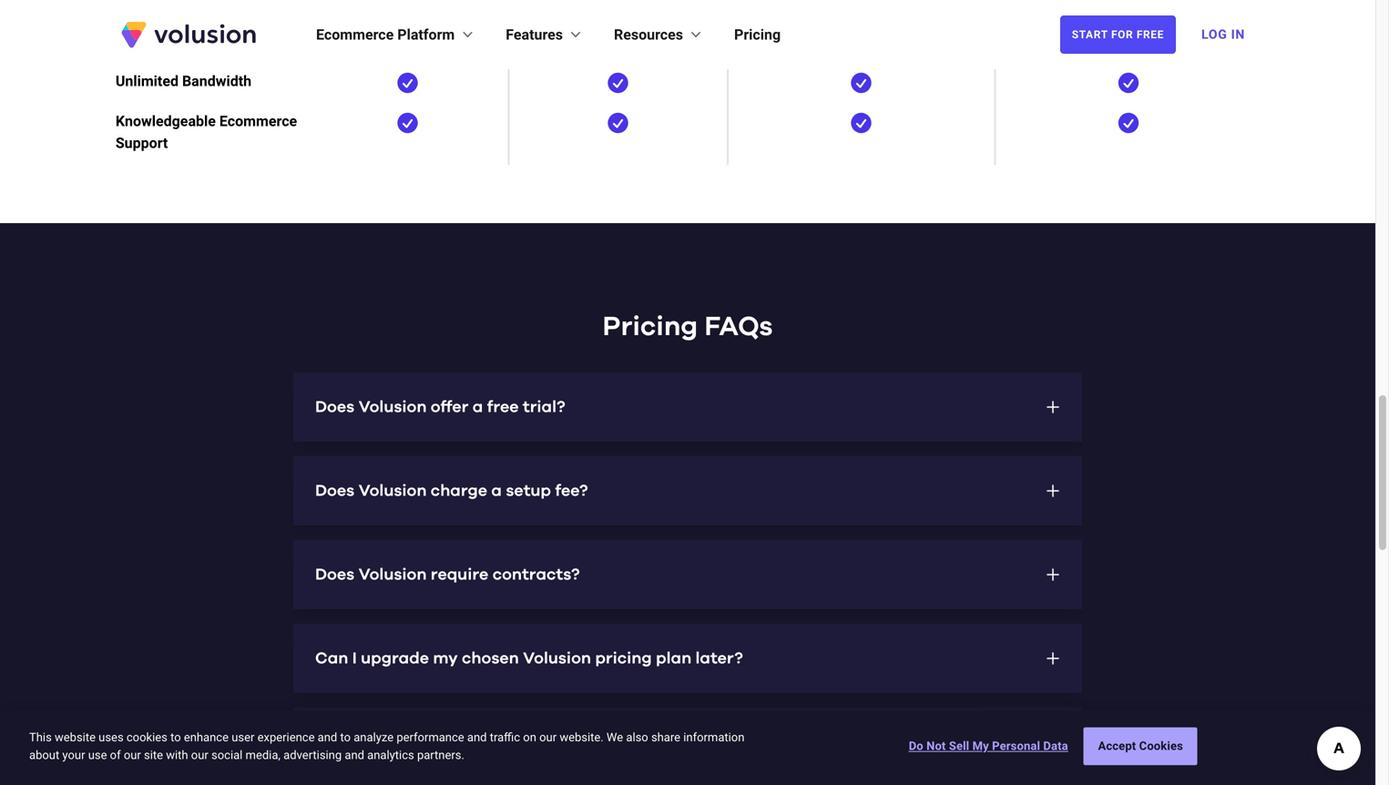 Task type: describe. For each thing, give the bounding box(es) containing it.
setup
[[506, 483, 551, 499]]

later?
[[696, 651, 743, 667]]

require
[[431, 567, 489, 583]]

privacy alert dialog
[[0, 711, 1376, 785]]

do not sell my personal data button
[[909, 729, 1069, 765]]

free
[[1137, 28, 1164, 41]]

plan
[[656, 651, 692, 667]]

my
[[973, 740, 989, 753]]

i
[[352, 651, 357, 667]]

start for free link
[[1060, 15, 1176, 54]]

website
[[55, 731, 96, 744]]

personal
[[992, 740, 1041, 753]]

1 to from the left
[[170, 731, 181, 744]]

cookies
[[1140, 740, 1184, 753]]

does for does volusion require contracts?
[[315, 567, 355, 583]]

chosen
[[462, 651, 519, 667]]

existing
[[692, 734, 756, 751]]

of
[[110, 749, 121, 762]]

bandwidth
[[182, 72, 252, 90]]

per
[[523, 734, 550, 751]]

2 to from the left
[[340, 731, 351, 744]]

information
[[684, 731, 745, 744]]

year
[[554, 734, 590, 751]]

analytics
[[367, 749, 414, 762]]

web
[[148, 32, 177, 50]]

does volusion offer a free trial?
[[315, 399, 565, 415]]

does volusion offer a free trial? button
[[293, 373, 1082, 442]]

upgrade
[[361, 651, 429, 667]]

resources
[[614, 26, 683, 43]]

user
[[232, 731, 255, 744]]

not
[[927, 740, 946, 753]]

does volusion charge a setup fee?
[[315, 483, 588, 499]]

ecommerce inside 'ecommerce platform' dropdown button
[[316, 26, 394, 43]]

unlimited
[[116, 72, 179, 90]]

trial?
[[523, 399, 565, 415]]

site
[[144, 749, 163, 762]]

we
[[607, 731, 623, 744]]

volusion for charge
[[359, 483, 427, 499]]

contracts?
[[493, 567, 580, 583]]

do not sell my personal data
[[909, 740, 1069, 753]]

can
[[315, 651, 348, 667]]

accept cookies
[[1098, 740, 1184, 753]]

resources button
[[614, 24, 705, 46]]

pricing for pricing faqs
[[603, 313, 698, 341]]

log in
[[1202, 27, 1246, 42]]

charge
[[431, 483, 488, 499]]

faqs
[[705, 313, 773, 341]]

enhance
[[184, 731, 229, 744]]

sell
[[949, 740, 970, 753]]

hosting
[[180, 32, 232, 50]]

features button
[[506, 24, 585, 46]]

knowledgeable ecommerce support
[[116, 113, 297, 152]]

experience
[[258, 731, 315, 744]]

plan's
[[893, 734, 941, 751]]

volusion for offer
[[359, 399, 427, 415]]

volusion inside can i upgrade my chosen volusion pricing plan later? button
[[523, 651, 591, 667]]

gmv?
[[401, 760, 449, 776]]

0 horizontal spatial and
[[318, 731, 337, 744]]

happens
[[363, 734, 432, 751]]

features
[[506, 26, 563, 43]]

2 horizontal spatial our
[[540, 731, 557, 744]]

with
[[166, 749, 188, 762]]

social
[[211, 749, 243, 762]]

pricing faqs
[[603, 313, 773, 341]]

offer
[[431, 399, 469, 415]]

what
[[315, 734, 359, 751]]

also
[[626, 731, 648, 744]]

knowledgeable
[[116, 113, 216, 130]]

advertising
[[284, 749, 342, 762]]

ecommerce platform button
[[316, 24, 477, 46]]

volusion inside what happens if my gmv per year exceeds my existing volusion pricing plan's maximum gmv?
[[760, 734, 828, 751]]

can i upgrade my chosen volusion pricing plan later? button
[[293, 624, 1082, 693]]



Task type: locate. For each thing, give the bounding box(es) containing it.
pricing left do
[[832, 734, 889, 751]]

0 horizontal spatial to
[[170, 731, 181, 744]]

free
[[487, 399, 519, 415]]

about
[[29, 749, 59, 762]]

ecommerce
[[316, 26, 394, 43], [220, 113, 297, 130]]

pricing inside button
[[595, 651, 652, 667]]

1 horizontal spatial ecommerce
[[316, 26, 394, 43]]

volusion inside the does volusion require contracts? 'button'
[[359, 567, 427, 583]]

a inside button
[[473, 399, 483, 415]]

pricing
[[595, 651, 652, 667], [832, 734, 889, 751]]

what happens if my gmv per year exceeds my existing volusion pricing plan's maximum gmv?
[[315, 734, 941, 776]]

1 horizontal spatial a
[[491, 483, 502, 499]]

0 vertical spatial ecommerce
[[316, 26, 394, 43]]

this website uses cookies to enhance user experience and to analyze performance and traffic on our website. we also share information about your use of our site with our social media, advertising and analytics partners.
[[29, 731, 745, 762]]

0 horizontal spatial pricing
[[603, 313, 698, 341]]

a
[[473, 399, 483, 415], [491, 483, 502, 499]]

log
[[1202, 27, 1228, 42]]

fee?
[[555, 483, 588, 499]]

does volusion require contracts?
[[315, 567, 580, 583]]

1 horizontal spatial and
[[345, 749, 364, 762]]

support
[[116, 134, 168, 152]]

1 vertical spatial pricing
[[603, 313, 698, 341]]

0 vertical spatial does
[[315, 399, 355, 415]]

uses
[[99, 731, 124, 744]]

0 horizontal spatial ecommerce
[[220, 113, 297, 130]]

analyze
[[354, 731, 394, 744]]

pricing link
[[734, 24, 781, 46]]

0 horizontal spatial our
[[124, 749, 141, 762]]

1 vertical spatial pricing
[[832, 734, 889, 751]]

share
[[651, 731, 681, 744]]

maximum
[[315, 760, 397, 776]]

volusion left offer
[[359, 399, 427, 415]]

and
[[318, 731, 337, 744], [467, 731, 487, 744], [345, 749, 364, 762]]

our down enhance
[[191, 749, 208, 762]]

1 does from the top
[[315, 399, 355, 415]]

ecommerce inside knowledgeable ecommerce support
[[220, 113, 297, 130]]

can i upgrade my chosen volusion pricing plan later?
[[315, 651, 743, 667]]

accept
[[1098, 740, 1136, 753]]

a left setup in the bottom left of the page
[[491, 483, 502, 499]]

0 horizontal spatial a
[[473, 399, 483, 415]]

performance
[[397, 731, 464, 744]]

volusion for require
[[359, 567, 427, 583]]

ecommerce platform
[[316, 26, 455, 43]]

a for setup
[[491, 483, 502, 499]]

does
[[315, 399, 355, 415], [315, 483, 355, 499], [315, 567, 355, 583]]

exceeds
[[594, 734, 659, 751]]

1 horizontal spatial pricing
[[832, 734, 889, 751]]

a left free
[[473, 399, 483, 415]]

1 vertical spatial does
[[315, 483, 355, 499]]

my left the chosen
[[433, 651, 458, 667]]

my inside button
[[433, 651, 458, 667]]

my for chosen
[[433, 651, 458, 667]]

does for does volusion offer a free trial?
[[315, 399, 355, 415]]

gmv
[[480, 734, 519, 751]]

0 vertical spatial pricing
[[595, 651, 652, 667]]

ecommerce down bandwidth
[[220, 113, 297, 130]]

to up with
[[170, 731, 181, 744]]

a for free
[[473, 399, 483, 415]]

my for gmv
[[451, 734, 476, 751]]

volusion left charge on the bottom of page
[[359, 483, 427, 499]]

2 does from the top
[[315, 483, 355, 499]]

2 vertical spatial does
[[315, 567, 355, 583]]

accept cookies button
[[1084, 728, 1198, 766]]

platform
[[397, 26, 455, 43]]

start
[[1072, 28, 1108, 41]]

what happens if my gmv per year exceeds my existing volusion pricing plan's maximum gmv? button
[[293, 708, 1082, 785]]

ecommerce left the platform
[[316, 26, 394, 43]]

pricing for pricing
[[734, 26, 781, 43]]

do
[[909, 740, 924, 753]]

3 does from the top
[[315, 567, 355, 583]]

volusion
[[359, 399, 427, 415], [359, 483, 427, 499], [359, 567, 427, 583], [523, 651, 591, 667], [760, 734, 828, 751]]

and down analyze
[[345, 749, 364, 762]]

2 horizontal spatial and
[[467, 731, 487, 744]]

a inside button
[[491, 483, 502, 499]]

our right on
[[540, 731, 557, 744]]

to left analyze
[[340, 731, 351, 744]]

does for does volusion charge a setup fee?
[[315, 483, 355, 499]]

volusion right the chosen
[[523, 651, 591, 667]]

does volusion require contracts? button
[[293, 540, 1082, 610]]

our
[[540, 731, 557, 744], [124, 749, 141, 762], [191, 749, 208, 762]]

0 vertical spatial a
[[473, 399, 483, 415]]

if
[[436, 734, 447, 751]]

log in link
[[1191, 15, 1256, 55]]

pricing inside what happens if my gmv per year exceeds my existing volusion pricing plan's maximum gmv?
[[832, 734, 889, 751]]

in
[[1232, 27, 1246, 42]]

start for free
[[1072, 28, 1164, 41]]

cookies
[[127, 731, 168, 744]]

and left the traffic
[[467, 731, 487, 744]]

my right if
[[451, 734, 476, 751]]

this
[[29, 731, 52, 744]]

does inside button
[[315, 399, 355, 415]]

does inside 'button'
[[315, 567, 355, 583]]

volusion right existing
[[760, 734, 828, 751]]

use
[[88, 749, 107, 762]]

data
[[1044, 740, 1069, 753]]

on
[[523, 731, 537, 744]]

0 vertical spatial pricing
[[734, 26, 781, 43]]

1 horizontal spatial to
[[340, 731, 351, 744]]

pricing left plan
[[595, 651, 652, 667]]

for
[[1112, 28, 1134, 41]]

website.
[[560, 731, 604, 744]]

my right also
[[663, 734, 688, 751]]

volusion inside 'does volusion offer a free trial?' button
[[359, 399, 427, 415]]

unlimited bandwidth
[[116, 72, 252, 90]]

1 horizontal spatial pricing
[[734, 26, 781, 43]]

volusion left require
[[359, 567, 427, 583]]

traffic
[[490, 731, 520, 744]]

and up advertising
[[318, 731, 337, 744]]

your
[[62, 749, 85, 762]]

does volusion charge a setup fee? button
[[293, 456, 1082, 526]]

pricing
[[734, 26, 781, 43], [603, 313, 698, 341]]

partners.
[[417, 749, 465, 762]]

1 vertical spatial a
[[491, 483, 502, 499]]

media,
[[246, 749, 281, 762]]

1 horizontal spatial our
[[191, 749, 208, 762]]

free web hosting
[[116, 32, 232, 50]]

our right "of"
[[124, 749, 141, 762]]

does inside button
[[315, 483, 355, 499]]

volusion inside does volusion charge a setup fee? button
[[359, 483, 427, 499]]

0 horizontal spatial pricing
[[595, 651, 652, 667]]

my
[[433, 651, 458, 667], [451, 734, 476, 751], [663, 734, 688, 751]]

1 vertical spatial ecommerce
[[220, 113, 297, 130]]



Task type: vqa. For each thing, say whether or not it's contained in the screenshot.
Operations
no



